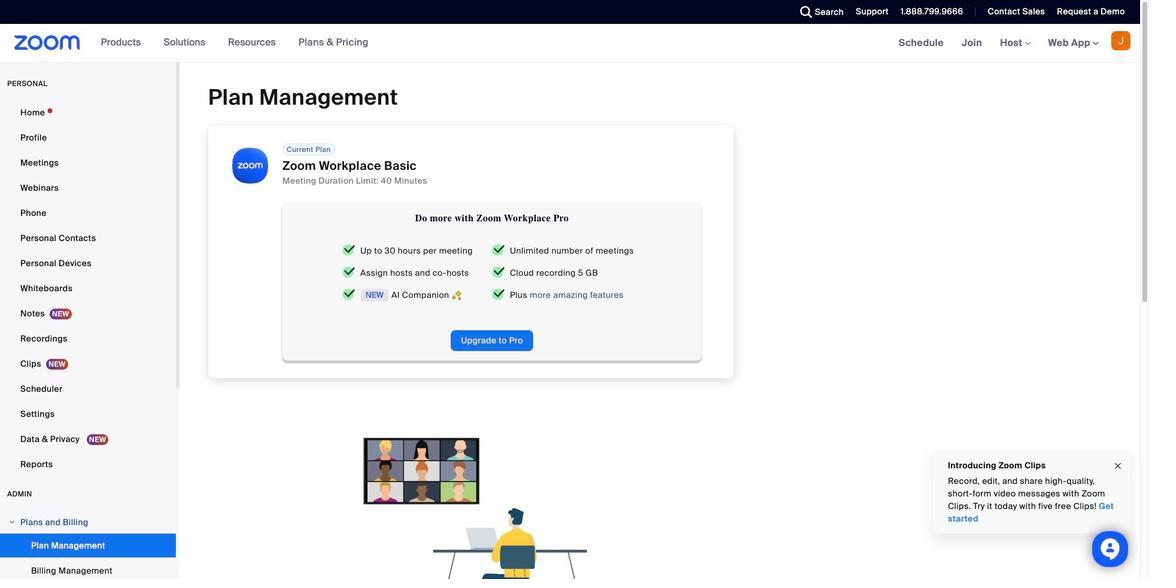 Task type: vqa. For each thing, say whether or not it's contained in the screenshot.
Zoom Logo
yes



Task type: locate. For each thing, give the bounding box(es) containing it.
menu item
[[0, 511, 176, 534]]

close image
[[1114, 460, 1123, 473]]

personal menu menu
[[0, 101, 176, 478]]

meetings navigation
[[890, 24, 1141, 63]]

check_boxesicon image
[[342, 245, 356, 256], [492, 245, 505, 256], [342, 267, 356, 278], [492, 267, 505, 278], [342, 289, 356, 301], [492, 289, 505, 301]]

zoom logo image
[[14, 35, 80, 50]]

menu
[[0, 534, 176, 580]]

new tag2icon image
[[360, 289, 389, 302]]

banner
[[0, 24, 1141, 63]]

ai starsicon image
[[452, 289, 461, 302]]

product information navigation
[[92, 24, 378, 62]]



Task type: describe. For each thing, give the bounding box(es) containing it.
right image
[[8, 519, 16, 526]]

profile picture image
[[1112, 31, 1131, 50]]

zoom oneicon image
[[232, 148, 268, 184]]



